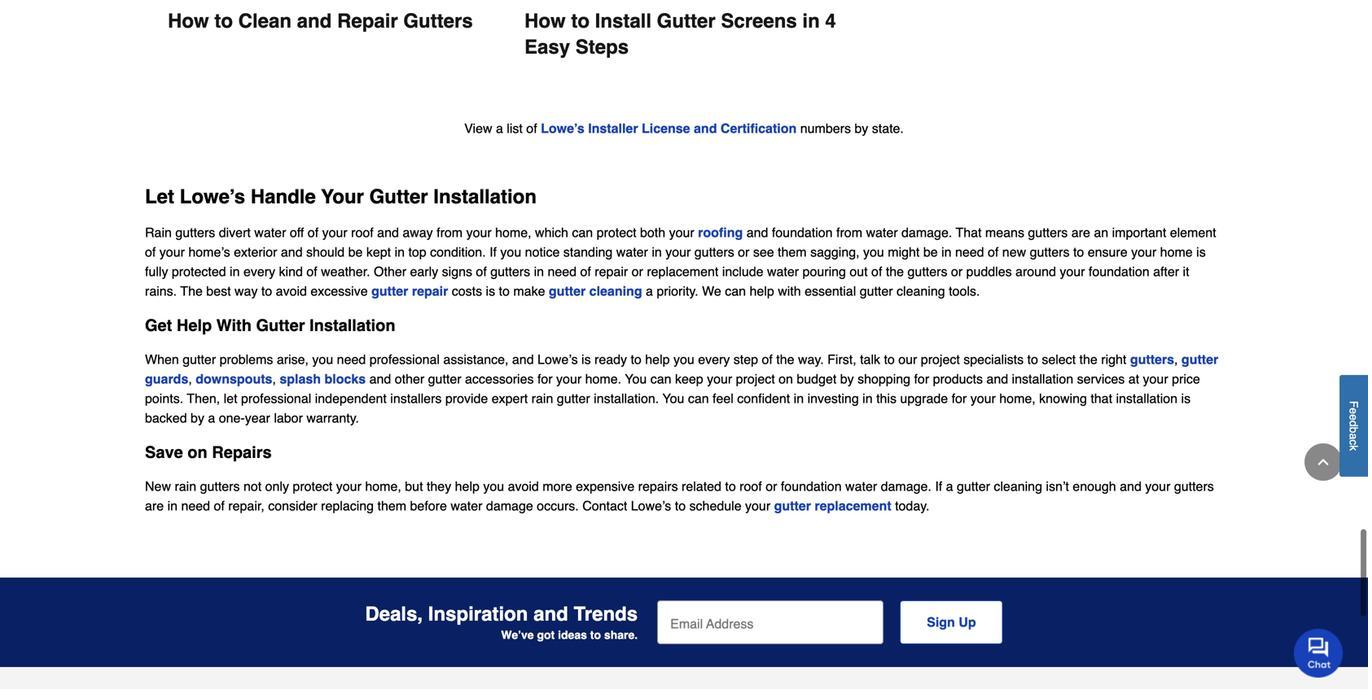 Task type: locate. For each thing, give the bounding box(es) containing it.
a inside and other gutter accessories for your home. you can keep your project on budget by shopping for products and installation services at your price points. then, let professional independent installers provide expert rain gutter installation. you can feel confident in investing in this upgrade for your home, knowing that installation is backed by a one-year labor warranty.
[[208, 411, 215, 426]]

expensive
[[576, 479, 635, 494]]

1 horizontal spatial home,
[[495, 225, 531, 240]]

repairs
[[212, 443, 272, 462]]

f e e d b a c k
[[1347, 401, 1360, 451]]

1 vertical spatial protect
[[293, 479, 333, 494]]

to right way
[[261, 284, 272, 299]]

let lowe's handle your gutter installation
[[145, 186, 537, 208]]

1 horizontal spatial how
[[524, 10, 566, 32]]

0 horizontal spatial gutter
[[256, 316, 305, 335]]

and
[[297, 10, 332, 32], [694, 121, 717, 136], [377, 225, 399, 240], [747, 225, 768, 240], [281, 245, 303, 260], [512, 352, 534, 367], [369, 372, 391, 387], [987, 372, 1008, 387], [1120, 479, 1142, 494], [533, 604, 568, 626]]

important
[[1112, 225, 1166, 240]]

2 horizontal spatial home,
[[999, 391, 1036, 406]]

home, left knowing
[[999, 391, 1036, 406]]

products
[[933, 372, 983, 387]]

0 horizontal spatial on
[[188, 443, 207, 462]]

1 horizontal spatial for
[[914, 372, 929, 387]]

is inside and other gutter accessories for your home. you can keep your project on budget by shopping for products and installation services at your price points. then, let professional independent installers provide expert rain gutter installation. you can feel confident in investing in this upgrade for your home, knowing that installation is backed by a one-year labor warranty.
[[1181, 391, 1191, 406]]

1 horizontal spatial you
[[662, 391, 684, 406]]

1 vertical spatial roof
[[740, 479, 762, 494]]

1 vertical spatial home,
[[999, 391, 1036, 406]]

home's
[[188, 245, 230, 260]]

help right they
[[455, 479, 480, 494]]

right
[[1101, 352, 1127, 367]]

0 vertical spatial you
[[625, 372, 647, 387]]

to left the "clean"
[[214, 10, 233, 32]]

you down keep
[[662, 391, 684, 406]]

to left "ensure"
[[1073, 245, 1084, 260]]

and down specialists
[[987, 372, 1008, 387]]

roof up the kept
[[351, 225, 374, 240]]

foundation up gutter replacement link
[[781, 479, 842, 494]]

2 e from the top
[[1347, 415, 1360, 421]]

them inside new rain gutters not only protect your home, but they help you avoid more expensive repairs related to roof or foundation water damage. if a gutter cleaning isn't enough and your gutters are in need of repair, consider replacing them before water damage occurs. contact lowe's to schedule your
[[377, 499, 406, 514]]

the down might
[[886, 264, 904, 279]]

4
[[825, 10, 836, 32]]

damage. up today.
[[881, 479, 932, 494]]

kept
[[366, 245, 391, 260]]

water up might
[[866, 225, 898, 240]]

installation down select at the bottom
[[1012, 372, 1073, 387]]

ideas
[[558, 629, 587, 642]]

can down keep
[[688, 391, 709, 406]]

foundation down "ensure"
[[1089, 264, 1150, 279]]

the left way.
[[776, 352, 794, 367]]

0 vertical spatial replacement
[[647, 264, 719, 279]]

your right around
[[1060, 264, 1085, 279]]

points.
[[145, 391, 183, 406]]

2 vertical spatial home,
[[365, 479, 401, 494]]

that
[[956, 225, 982, 240]]

by down the then,
[[191, 411, 204, 426]]

gutter for screens
[[657, 10, 716, 32]]

1 vertical spatial avoid
[[508, 479, 539, 494]]

and up got
[[533, 604, 568, 626]]

price
[[1172, 372, 1200, 387]]

1 vertical spatial damage.
[[881, 479, 932, 494]]

installer
[[588, 121, 638, 136]]

0 vertical spatial help
[[750, 284, 774, 299]]

0 horizontal spatial rain
[[175, 479, 196, 494]]

in up way
[[230, 264, 240, 279]]

by
[[855, 121, 868, 136], [840, 372, 854, 387], [191, 411, 204, 426]]

0 horizontal spatial project
[[736, 372, 775, 387]]

2 from from the left
[[836, 225, 862, 240]]

2 horizontal spatial cleaning
[[994, 479, 1042, 494]]

protect up the "standing"
[[597, 225, 636, 240]]

0 horizontal spatial every
[[243, 264, 275, 279]]

of down the "standing"
[[580, 264, 591, 279]]

professional
[[369, 352, 440, 367], [241, 391, 311, 406]]

gutter inside how to install gutter screens in 4 easy steps
[[657, 10, 716, 32]]

0 horizontal spatial how
[[168, 10, 209, 32]]

2 horizontal spatial ,
[[1174, 352, 1178, 367]]

1 horizontal spatial them
[[778, 245, 807, 260]]

gutter guards link
[[145, 352, 1218, 387]]

2 how from the left
[[524, 10, 566, 32]]

1 vertical spatial by
[[840, 372, 854, 387]]

how left the "clean"
[[168, 10, 209, 32]]

1 horizontal spatial roof
[[740, 479, 762, 494]]

or up gutter replacement link
[[766, 479, 777, 494]]

0 horizontal spatial them
[[377, 499, 406, 514]]

rain right new
[[175, 479, 196, 494]]

0 vertical spatial installation
[[1012, 372, 1073, 387]]

0 horizontal spatial avoid
[[276, 284, 307, 299]]

replacement left today.
[[815, 499, 891, 514]]

how
[[168, 10, 209, 32], [524, 10, 566, 32]]

1 horizontal spatial if
[[935, 479, 942, 494]]

gutter for installation
[[256, 316, 305, 335]]

in inside how to install gutter screens in 4 easy steps
[[802, 10, 820, 32]]

lowe's installer license and certification link
[[541, 121, 797, 136]]

0 vertical spatial every
[[243, 264, 275, 279]]

by left state.
[[855, 121, 868, 136]]

them down but in the left of the page
[[377, 499, 406, 514]]

1 vertical spatial repair
[[412, 284, 448, 299]]

2 horizontal spatial for
[[952, 391, 967, 406]]

e up b on the bottom right
[[1347, 415, 1360, 421]]

, up the price
[[1174, 352, 1178, 367]]

in left top
[[395, 245, 405, 260]]

0 horizontal spatial are
[[145, 499, 164, 514]]

0 horizontal spatial be
[[348, 245, 363, 260]]

state.
[[872, 121, 904, 136]]

1 horizontal spatial rain
[[532, 391, 553, 406]]

replacement inside 'and foundation from water damage. that means gutters are an important element of your home's exterior and should be kept in top condition. if you notice standing water in your gutters or see them sagging, you might be in need of new gutters to ensure your home is fully protected in every kind of weather. other early signs of gutters in need of repair or replacement include water pouring out of the gutters or puddles around your foundation after it rains. the best way to avoid excessive'
[[647, 264, 719, 279]]

1 how from the left
[[168, 10, 209, 32]]

1 vertical spatial gutter
[[369, 186, 428, 208]]

see
[[753, 245, 774, 260]]

1 horizontal spatial be
[[923, 245, 938, 260]]

save
[[145, 443, 183, 462]]

warranty.
[[306, 411, 359, 426]]

can
[[572, 225, 593, 240], [725, 284, 746, 299], [650, 372, 671, 387], [688, 391, 709, 406]]

1 horizontal spatial avoid
[[508, 479, 539, 494]]

is down element
[[1196, 245, 1206, 260]]

help inside new rain gutters not only protect your home, but they help you avoid more expensive repairs related to roof or foundation water damage. if a gutter cleaning isn't enough and your gutters are in need of repair, consider replacing them before water damage occurs. contact lowe's to schedule your
[[455, 479, 480, 494]]

protect
[[597, 225, 636, 240], [293, 479, 333, 494]]

blocks
[[324, 372, 366, 387]]

0 vertical spatial home,
[[495, 225, 531, 240]]

are inside 'and foundation from water damage. that means gutters are an important element of your home's exterior and should be kept in top condition. if you notice standing water in your gutters or see them sagging, you might be in need of new gutters to ensure your home is fully protected in every kind of weather. other early signs of gutters in need of repair or replacement include water pouring out of the gutters or puddles around your foundation after it rains. the best way to avoid excessive'
[[1071, 225, 1090, 240]]

save on repairs
[[145, 443, 272, 462]]

installation down the excessive at the top of page
[[309, 316, 395, 335]]

need up blocks
[[337, 352, 366, 367]]

a inside f e e d b a c k button
[[1347, 434, 1360, 440]]

1 horizontal spatial are
[[1071, 225, 1090, 240]]

provide
[[445, 391, 488, 406]]

splash
[[280, 372, 321, 387]]

cleaning left isn't
[[994, 479, 1042, 494]]

home, left but in the left of the page
[[365, 479, 401, 494]]

0 horizontal spatial repair
[[412, 284, 448, 299]]

avoid
[[276, 284, 307, 299], [508, 479, 539, 494]]

1 horizontal spatial on
[[779, 372, 793, 387]]

home, up notice
[[495, 225, 531, 240]]

0 vertical spatial on
[[779, 372, 793, 387]]

protect inside new rain gutters not only protect your home, but they help you avoid more expensive repairs related to roof or foundation water damage. if a gutter cleaning isn't enough and your gutters are in need of repair, consider replacing them before water damage occurs. contact lowe's to schedule your
[[293, 479, 333, 494]]

water down they
[[451, 499, 482, 514]]

how inside 'link'
[[168, 10, 209, 32]]

your up the condition.
[[466, 225, 492, 240]]

1 vertical spatial professional
[[241, 391, 311, 406]]

e up d
[[1347, 408, 1360, 415]]

services
[[1077, 372, 1125, 387]]

gutter up the arise,
[[256, 316, 305, 335]]

today.
[[895, 499, 930, 514]]

2 vertical spatial help
[[455, 479, 480, 494]]

keep
[[675, 372, 703, 387]]

1 horizontal spatial protect
[[597, 225, 636, 240]]

cleaning inside new rain gutters not only protect your home, but they help you avoid more expensive repairs related to roof or foundation water damage. if a gutter cleaning isn't enough and your gutters are in need of repair, consider replacing them before water damage occurs. contact lowe's to schedule your
[[994, 479, 1042, 494]]

in left this
[[863, 391, 873, 406]]

1 vertical spatial project
[[736, 372, 775, 387]]

Email Address email field
[[657, 601, 884, 645]]

water up exterior
[[254, 225, 286, 240]]

on right save
[[188, 443, 207, 462]]

at
[[1128, 372, 1139, 387]]

2 horizontal spatial gutter
[[657, 10, 716, 32]]

condition.
[[430, 245, 486, 260]]

0 vertical spatial them
[[778, 245, 807, 260]]

0 vertical spatial roof
[[351, 225, 374, 240]]

0 vertical spatial if
[[489, 245, 497, 260]]

rain inside and other gutter accessories for your home. you can keep your project on budget by shopping for products and installation services at your price points. then, let professional independent installers provide expert rain gutter installation. you can feel confident in investing in this upgrade for your home, knowing that installation is backed by a one-year labor warranty.
[[532, 391, 553, 406]]

0 vertical spatial are
[[1071, 225, 1090, 240]]

sign
[[927, 615, 955, 630]]

1 horizontal spatial gutter
[[369, 186, 428, 208]]

for up upgrade
[[914, 372, 929, 387]]

roof up schedule on the bottom
[[740, 479, 762, 494]]

b
[[1347, 427, 1360, 434]]

and foundation from water damage. that means gutters are an important element of your home's exterior and should be kept in top condition. if you notice standing water in your gutters or see them sagging, you might be in need of new gutters to ensure your home is fully protected in every kind of weather. other early signs of gutters in need of repair or replacement include water pouring out of the gutters or puddles around your foundation after it rains. the best way to avoid excessive
[[145, 225, 1216, 299]]

foundation
[[772, 225, 833, 240], [1089, 264, 1150, 279], [781, 479, 842, 494]]

and other gutter accessories for your home. you can keep your project on budget by shopping for products and installation services at your price points. then, let professional independent installers provide expert rain gutter installation. you can feel confident in investing in this upgrade for your home, knowing that installation is backed by a one-year labor warranty.
[[145, 372, 1200, 426]]

your
[[321, 186, 364, 208]]

0 vertical spatial rain
[[532, 391, 553, 406]]

2 horizontal spatial by
[[855, 121, 868, 136]]

or up tools.
[[951, 264, 963, 279]]

repair
[[595, 264, 628, 279], [412, 284, 448, 299]]

and right the enough
[[1120, 479, 1142, 494]]

1 vertical spatial replacement
[[815, 499, 891, 514]]

on
[[779, 372, 793, 387], [188, 443, 207, 462]]

help
[[750, 284, 774, 299], [645, 352, 670, 367], [455, 479, 480, 494]]

rain right expert at the bottom of page
[[532, 391, 553, 406]]

home, inside and other gutter accessories for your home. you can keep your project on budget by shopping for products and installation services at your price points. then, let professional independent installers provide expert rain gutter installation. you can feel confident in investing in this upgrade for your home, knowing that installation is backed by a one-year labor warranty.
[[999, 391, 1036, 406]]

costs
[[452, 284, 482, 299]]

every
[[243, 264, 275, 279], [698, 352, 730, 367]]

2 vertical spatial by
[[191, 411, 204, 426]]

independent
[[315, 391, 387, 406]]

your down the gutters link
[[1143, 372, 1168, 387]]

consider
[[268, 499, 317, 514]]

lowe's down repairs
[[631, 499, 671, 514]]

your up should
[[322, 225, 347, 240]]

are down new
[[145, 499, 164, 514]]

your down important
[[1131, 245, 1157, 260]]

of right off
[[308, 225, 319, 240]]

1 vertical spatial if
[[935, 479, 942, 494]]

0 vertical spatial foundation
[[772, 225, 833, 240]]

0 horizontal spatial if
[[489, 245, 497, 260]]

1 vertical spatial them
[[377, 499, 406, 514]]

to left make
[[499, 284, 510, 299]]

0 vertical spatial professional
[[369, 352, 440, 367]]

0 vertical spatial damage.
[[902, 225, 952, 240]]

gutter inside gutter guards
[[1182, 352, 1218, 367]]

repair inside 'and foundation from water damage. that means gutters are an important element of your home's exterior and should be kept in top condition. if you notice standing water in your gutters or see them sagging, you might be in need of new gutters to ensure your home is fully protected in every kind of weather. other early signs of gutters in need of repair or replacement include water pouring out of the gutters or puddles around your foundation after it rains. the best way to avoid excessive'
[[595, 264, 628, 279]]

rain
[[145, 225, 172, 240]]

repair up gutter cleaning link at top left
[[595, 264, 628, 279]]

help up and other gutter accessories for your home. you can keep your project on budget by shopping for products and installation services at your price points. then, let professional independent installers provide expert rain gutter installation. you can feel confident in investing in this upgrade for your home, knowing that installation is backed by a one-year labor warranty.
[[645, 352, 670, 367]]

weather.
[[321, 264, 370, 279]]

help down include
[[750, 284, 774, 299]]

project up products
[[921, 352, 960, 367]]

installation
[[433, 186, 537, 208], [309, 316, 395, 335]]

1 e from the top
[[1347, 408, 1360, 415]]

numbers
[[800, 121, 851, 136]]

gutter right install
[[657, 10, 716, 32]]

1 horizontal spatial by
[[840, 372, 854, 387]]

from up sagging,
[[836, 225, 862, 240]]

1 vertical spatial on
[[188, 443, 207, 462]]

0 vertical spatial gutter
[[657, 10, 716, 32]]

0 horizontal spatial protect
[[293, 479, 333, 494]]

foundation up sagging,
[[772, 225, 833, 240]]

in down both on the left top of the page
[[652, 245, 662, 260]]

0 horizontal spatial home,
[[365, 479, 401, 494]]

0 horizontal spatial help
[[455, 479, 480, 494]]

out
[[850, 264, 868, 279]]

0 vertical spatial project
[[921, 352, 960, 367]]

water up gutter replacement today. at bottom
[[845, 479, 877, 494]]

0 horizontal spatial professional
[[241, 391, 311, 406]]

divert
[[219, 225, 251, 240]]

, left splash at the bottom of page
[[272, 372, 276, 387]]

1 horizontal spatial installation
[[433, 186, 537, 208]]

avoid inside 'and foundation from water damage. that means gutters are an important element of your home's exterior and should be kept in top condition. if you notice standing water in your gutters or see them sagging, you might be in need of new gutters to ensure your home is fully protected in every kind of weather. other early signs of gutters in need of repair or replacement include water pouring out of the gutters or puddles around your foundation after it rains. the best way to avoid excessive'
[[276, 284, 307, 299]]

of inside new rain gutters not only protect your home, but they help you avoid more expensive repairs related to roof or foundation water damage. if a gutter cleaning isn't enough and your gutters are in need of repair, consider replacing them before water damage occurs. contact lowe's to schedule your
[[214, 499, 225, 514]]

occurs.
[[537, 499, 579, 514]]

help
[[177, 316, 212, 335]]

damage
[[486, 499, 533, 514]]

way.
[[798, 352, 824, 367]]

lowe's right list at the top left of the page
[[541, 121, 584, 136]]

schedule
[[689, 499, 742, 514]]

them
[[778, 245, 807, 260], [377, 499, 406, 514]]

we
[[702, 284, 721, 299]]

0 horizontal spatial from
[[437, 225, 463, 240]]

exterior
[[234, 245, 277, 260]]

and left other
[[369, 372, 391, 387]]

your down rain
[[159, 245, 185, 260]]

project up "confident"
[[736, 372, 775, 387]]

f
[[1347, 401, 1360, 408]]

or down both on the left top of the page
[[632, 264, 643, 279]]

gutters link
[[1130, 352, 1174, 367]]

foundation inside new rain gutters not only protect your home, but they help you avoid more expensive repairs related to roof or foundation water damage. if a gutter cleaning isn't enough and your gutters are in need of repair, consider replacing them before water damage occurs. contact lowe's to schedule your
[[781, 479, 842, 494]]

arise,
[[277, 352, 309, 367]]

0 horizontal spatial installation
[[309, 316, 395, 335]]

2 vertical spatial gutter
[[256, 316, 305, 335]]

protect up the consider
[[293, 479, 333, 494]]

1 horizontal spatial from
[[836, 225, 862, 240]]

to down related
[[675, 499, 686, 514]]

0 vertical spatial avoid
[[276, 284, 307, 299]]

of left repair,
[[214, 499, 225, 514]]

2 vertical spatial foundation
[[781, 479, 842, 494]]

0 vertical spatial protect
[[597, 225, 636, 240]]

if inside 'and foundation from water damage. that means gutters are an important element of your home's exterior and should be kept in top condition. if you notice standing water in your gutters or see them sagging, you might be in need of new gutters to ensure your home is fully protected in every kind of weather. other early signs of gutters in need of repair or replacement include water pouring out of the gutters or puddles around your foundation after it rains. the best way to avoid excessive'
[[489, 245, 497, 260]]

0 horizontal spatial installation
[[1012, 372, 1073, 387]]

1 horizontal spatial repair
[[595, 264, 628, 279]]

confident
[[737, 391, 790, 406]]

you up "installation."
[[625, 372, 647, 387]]

1 vertical spatial you
[[662, 391, 684, 406]]

of
[[526, 121, 537, 136], [308, 225, 319, 240], [145, 245, 156, 260], [988, 245, 999, 260], [306, 264, 317, 279], [476, 264, 487, 279], [580, 264, 591, 279], [871, 264, 882, 279], [762, 352, 773, 367], [214, 499, 225, 514]]

how inside how to install gutter screens in 4 easy steps
[[524, 10, 566, 32]]

1 horizontal spatial the
[[886, 264, 904, 279]]

if inside new rain gutters not only protect your home, but they help you avoid more expensive repairs related to roof or foundation water damage. if a gutter cleaning isn't enough and your gutters are in need of repair, consider replacing them before water damage occurs. contact lowe's to schedule your
[[935, 479, 942, 494]]

how up easy
[[524, 10, 566, 32]]

1 vertical spatial installation
[[309, 316, 395, 335]]

water
[[254, 225, 286, 240], [866, 225, 898, 240], [616, 245, 648, 260], [767, 264, 799, 279], [845, 479, 877, 494], [451, 499, 482, 514]]

for right the 'accessories'
[[537, 372, 553, 387]]

project inside and other gutter accessories for your home. you can keep your project on budget by shopping for products and installation services at your price points. then, let professional independent installers provide expert rain gutter installation. you can feel confident in investing in this upgrade for your home, knowing that installation is backed by a one-year labor warranty.
[[736, 372, 775, 387]]

on up "confident"
[[779, 372, 793, 387]]

means
[[985, 225, 1024, 240]]

1 horizontal spatial cleaning
[[897, 284, 945, 299]]

best
[[206, 284, 231, 299]]

the up the services
[[1079, 352, 1098, 367]]

chat invite button image
[[1294, 629, 1344, 678]]

of right list at the top left of the page
[[526, 121, 537, 136]]

from up the condition.
[[437, 225, 463, 240]]

0 vertical spatial repair
[[595, 264, 628, 279]]

avoid inside new rain gutters not only protect your home, but they help you avoid more expensive repairs related to roof or foundation water damage. if a gutter cleaning isn't enough and your gutters are in need of repair, consider replacing them before water damage occurs. contact lowe's to schedule your
[[508, 479, 539, 494]]

tools.
[[949, 284, 980, 299]]

1 vertical spatial installation
[[1116, 391, 1178, 406]]

1 horizontal spatial help
[[645, 352, 670, 367]]

pouring
[[803, 264, 846, 279]]



Task type: describe. For each thing, give the bounding box(es) containing it.
isn't
[[1046, 479, 1069, 494]]

is left the ready
[[581, 352, 591, 367]]

1 horizontal spatial project
[[921, 352, 960, 367]]

and right license
[[694, 121, 717, 136]]

an
[[1094, 225, 1108, 240]]

and up the 'accessories'
[[512, 352, 534, 367]]

clean
[[238, 10, 292, 32]]

damage. inside 'and foundation from water damage. that means gutters are an important element of your home's exterior and should be kept in top condition. if you notice standing water in your gutters or see them sagging, you might be in need of new gutters to ensure your home is fully protected in every kind of weather. other early signs of gutters in need of repair or replacement include water pouring out of the gutters or puddles around your foundation after it rains. the best way to avoid excessive'
[[902, 225, 952, 240]]

gutter inside new rain gutters not only protect your home, but they help you avoid more expensive repairs related to roof or foundation water damage. if a gutter cleaning isn't enough and your gutters are in need of repair, consider replacing them before water damage occurs. contact lowe's to schedule your
[[957, 479, 990, 494]]

roofing link
[[698, 225, 743, 240]]

this
[[876, 391, 897, 406]]

in down notice
[[534, 264, 544, 279]]

2 horizontal spatial the
[[1079, 352, 1098, 367]]

you up keep
[[673, 352, 694, 367]]

can down the when gutter problems arise, you need professional assistance, and lowe's is ready to help you every step of the way. first, talk to our project specialists to select the right gutters ,
[[650, 372, 671, 387]]

if for damage.
[[935, 479, 942, 494]]

of right 'step'
[[762, 352, 773, 367]]

0 horizontal spatial cleaning
[[589, 284, 642, 299]]

way
[[235, 284, 258, 299]]

include
[[722, 264, 763, 279]]

up
[[959, 615, 976, 630]]

a inside new rain gutters not only protect your home, but they help you avoid more expensive repairs related to roof or foundation water damage. if a gutter cleaning isn't enough and your gutters are in need of repair, consider replacing them before water damage occurs. contact lowe's to schedule your
[[946, 479, 953, 494]]

0 horizontal spatial by
[[191, 411, 204, 426]]

not
[[243, 479, 262, 494]]

or inside new rain gutters not only protect your home, but they help you avoid more expensive repairs related to roof or foundation water damage. if a gutter cleaning isn't enough and your gutters are in need of repair, consider replacing them before water damage occurs. contact lowe's to schedule your
[[766, 479, 777, 494]]

them inside 'and foundation from water damage. that means gutters are an important element of your home's exterior and should be kept in top condition. if you notice standing water in your gutters or see them sagging, you might be in need of new gutters to ensure your home is fully protected in every kind of weather. other early signs of gutters in need of repair or replacement include water pouring out of the gutters or puddles around your foundation after it rains. the best way to avoid excessive'
[[778, 245, 807, 260]]

other
[[374, 264, 406, 279]]

need down that
[[955, 245, 984, 260]]

when
[[145, 352, 179, 367]]

0 horizontal spatial for
[[537, 372, 553, 387]]

to inside deals, inspiration and trends we've got ideas to share.
[[590, 629, 601, 642]]

to left select at the bottom
[[1027, 352, 1038, 367]]

from inside 'and foundation from water damage. that means gutters are an important element of your home's exterior and should be kept in top condition. if you notice standing water in your gutters or see them sagging, you might be in need of new gutters to ensure your home is fully protected in every kind of weather. other early signs of gutters in need of repair or replacement include water pouring out of the gutters or puddles around your foundation after it rains. the best way to avoid excessive'
[[836, 225, 862, 240]]

d
[[1347, 421, 1360, 427]]

more
[[543, 479, 572, 494]]

new
[[145, 479, 171, 494]]

license
[[642, 121, 690, 136]]

is inside 'and foundation from water damage. that means gutters are an important element of your home's exterior and should be kept in top condition. if you notice standing water in your gutters or see them sagging, you might be in need of new gutters to ensure your home is fully protected in every kind of weather. other early signs of gutters in need of repair or replacement include water pouring out of the gutters or puddles around your foundation after it rains. the best way to avoid excessive'
[[1196, 245, 1206, 260]]

lowe's left the ready
[[538, 352, 578, 367]]

sign up form
[[657, 601, 1003, 645]]

and inside deals, inspiration and trends we've got ideas to share.
[[533, 604, 568, 626]]

let
[[224, 391, 237, 406]]

around
[[1016, 264, 1056, 279]]

we've
[[501, 629, 534, 642]]

lowe's up divert
[[180, 186, 245, 208]]

gutter guards
[[145, 352, 1218, 387]]

downspouts
[[196, 372, 272, 387]]

should
[[306, 245, 345, 260]]

is right costs
[[486, 284, 495, 299]]

labor
[[274, 411, 303, 426]]

home, inside new rain gutters not only protect your home, but they help you avoid more expensive repairs related to roof or foundation water damage. if a gutter cleaning isn't enough and your gutters are in need of repair, consider replacing them before water damage occurs. contact lowe's to schedule your
[[365, 479, 401, 494]]

2 be from the left
[[923, 245, 938, 260]]

priority.
[[657, 284, 698, 299]]

splash blocks link
[[280, 372, 366, 387]]

talk
[[860, 352, 880, 367]]

repair
[[337, 10, 398, 32]]

list
[[507, 121, 523, 136]]

professional inside and other gutter accessories for your home. you can keep your project on budget by shopping for products and installation services at your price points. then, let professional independent installers provide expert rain gutter installation. you can feel confident in investing in this upgrade for your home, knowing that installation is backed by a one-year labor warranty.
[[241, 391, 311, 406]]

can up the "standing"
[[572, 225, 593, 240]]

to right the ready
[[631, 352, 642, 367]]

and up the kept
[[377, 225, 399, 240]]

need inside new rain gutters not only protect your home, but they help you avoid more expensive repairs related to roof or foundation water damage. if a gutter cleaning isn't enough and your gutters are in need of repair, consider replacing them before water damage occurs. contact lowe's to schedule your
[[181, 499, 210, 514]]

that
[[1091, 391, 1112, 406]]

you up splash blocks link
[[312, 352, 333, 367]]

scroll to top element
[[1305, 444, 1342, 481]]

specialists
[[964, 352, 1024, 367]]

roof inside new rain gutters not only protect your home, but they help you avoid more expensive repairs related to roof or foundation water damage. if a gutter cleaning isn't enough and your gutters are in need of repair, consider replacing them before water damage occurs. contact lowe's to schedule your
[[740, 479, 762, 494]]

your up replacing
[[336, 479, 361, 494]]

step
[[734, 352, 758, 367]]

shopping
[[858, 372, 910, 387]]

in inside new rain gutters not only protect your home, but they help you avoid more expensive repairs related to roof or foundation water damage. if a gutter cleaning isn't enough and your gutters are in need of repair, consider replacing them before water damage occurs. contact lowe's to schedule your
[[167, 499, 178, 514]]

and inside 'link'
[[297, 10, 332, 32]]

one-
[[219, 411, 245, 426]]

but
[[405, 479, 423, 494]]

in down budget
[[794, 391, 804, 406]]

when gutter problems arise, you need professional assistance, and lowe's is ready to help you every step of the way. first, talk to our project specialists to select the right gutters ,
[[145, 352, 1182, 367]]

fully
[[145, 264, 168, 279]]

rain gutters divert water off of your roof and away from your home, which can protect both your roofing
[[145, 225, 743, 240]]

excessive
[[311, 284, 368, 299]]

of right "signs" on the left top of the page
[[476, 264, 487, 279]]

both
[[640, 225, 665, 240]]

can down include
[[725, 284, 746, 299]]

the inside 'and foundation from water damage. that means gutters are an important element of your home's exterior and should be kept in top condition. if you notice standing water in your gutters or see them sagging, you might be in need of new gutters to ensure your home is fully protected in every kind of weather. other early signs of gutters in need of repair or replacement include water pouring out of the gutters or puddles around your foundation after it rains. the best way to avoid excessive'
[[886, 264, 904, 279]]

home.
[[585, 372, 621, 387]]

after
[[1153, 264, 1179, 279]]

and inside new rain gutters not only protect your home, but they help you avoid more expensive repairs related to roof or foundation water damage. if a gutter cleaning isn't enough and your gutters are in need of repair, consider replacing them before water damage occurs. contact lowe's to schedule your
[[1120, 479, 1142, 494]]

to inside 'link'
[[214, 10, 233, 32]]

it
[[1183, 264, 1189, 279]]

and up 'see'
[[747, 225, 768, 240]]

expert
[[492, 391, 528, 406]]

easy
[[524, 36, 570, 58]]

with
[[216, 316, 252, 335]]

inspiration
[[428, 604, 528, 626]]

rains.
[[145, 284, 177, 299]]

how for how to clean and repair gutters
[[168, 10, 209, 32]]

before
[[410, 499, 447, 514]]

or up include
[[738, 245, 749, 260]]

your up priority.
[[665, 245, 691, 260]]

every inside 'and foundation from water damage. that means gutters are an important element of your home's exterior and should be kept in top condition. if you notice standing water in your gutters or see them sagging, you might be in need of new gutters to ensure your home is fully protected in every kind of weather. other early signs of gutters in need of repair or replacement include water pouring out of the gutters or puddles around your foundation after it rains. the best way to avoid excessive'
[[243, 264, 275, 279]]

share.
[[604, 629, 638, 642]]

let
[[145, 186, 174, 208]]

problems
[[220, 352, 273, 367]]

to up schedule on the bottom
[[725, 479, 736, 494]]

to left our
[[884, 352, 895, 367]]

2 horizontal spatial help
[[750, 284, 774, 299]]

you up the out in the top right of the page
[[863, 245, 884, 260]]

rain inside new rain gutters not only protect your home, but they help you avoid more expensive repairs related to roof or foundation water damage. if a gutter cleaning isn't enough and your gutters are in need of repair, consider replacing them before water damage occurs. contact lowe's to schedule your
[[175, 479, 196, 494]]

water down both on the left top of the page
[[616, 245, 648, 260]]

puddles
[[966, 264, 1012, 279]]

install
[[595, 10, 651, 32]]

gutter replacement link
[[774, 499, 891, 514]]

of right kind
[[306, 264, 317, 279]]

you left notice
[[500, 245, 521, 260]]

standing
[[563, 245, 613, 260]]

lowe's inside new rain gutters not only protect your home, but they help you avoid more expensive repairs related to roof or foundation water damage. if a gutter cleaning isn't enough and your gutters are in need of repair, consider replacing them before water damage occurs. contact lowe's to schedule your
[[631, 499, 671, 514]]

deals,
[[365, 604, 423, 626]]

your right both on the left top of the page
[[669, 225, 694, 240]]

your right schedule on the bottom
[[745, 499, 770, 514]]

water up with at top
[[767, 264, 799, 279]]

away
[[403, 225, 433, 240]]

0 horizontal spatial roof
[[351, 225, 374, 240]]

the
[[180, 284, 203, 299]]

other
[[395, 372, 424, 387]]

backed
[[145, 411, 187, 426]]

which
[[535, 225, 568, 240]]

0 horizontal spatial the
[[776, 352, 794, 367]]

0 horizontal spatial ,
[[188, 372, 192, 387]]

guards
[[145, 372, 188, 387]]

make
[[513, 284, 545, 299]]

of up fully
[[145, 245, 156, 260]]

handle
[[251, 186, 316, 208]]

sign up button
[[900, 601, 1003, 645]]

0 vertical spatial by
[[855, 121, 868, 136]]

your right the enough
[[1145, 479, 1171, 494]]

1 horizontal spatial replacement
[[815, 499, 891, 514]]

of up puddles
[[988, 245, 999, 260]]

need down notice
[[548, 264, 577, 279]]

got
[[537, 629, 555, 642]]

chevron up image
[[1315, 454, 1331, 471]]

gutter cleaning link
[[549, 284, 642, 299]]

to inside how to install gutter screens in 4 easy steps
[[571, 10, 590, 32]]

gutter repair costs is to make gutter cleaning a priority. we can help with essential gutter cleaning tools.
[[371, 284, 980, 299]]

notice
[[525, 245, 560, 260]]

in right might
[[941, 245, 952, 260]]

how for how to install gutter screens in 4 easy steps
[[524, 10, 566, 32]]

, downspouts , splash blocks
[[188, 372, 366, 387]]

1 be from the left
[[348, 245, 363, 260]]

1 horizontal spatial professional
[[369, 352, 440, 367]]

your down products
[[970, 391, 996, 406]]

protected
[[172, 264, 226, 279]]

your left the home.
[[556, 372, 582, 387]]

screens
[[721, 10, 797, 32]]

1 from from the left
[[437, 225, 463, 240]]

damage. inside new rain gutters not only protect your home, but they help you avoid more expensive repairs related to roof or foundation water damage. if a gutter cleaning isn't enough and your gutters are in need of repair, consider replacing them before water damage occurs. contact lowe's to schedule your
[[881, 479, 932, 494]]

gutter replacement today.
[[774, 499, 930, 514]]

get help with gutter installation
[[145, 316, 395, 335]]

trends
[[574, 604, 638, 626]]

of right the out in the top right of the page
[[871, 264, 882, 279]]

k
[[1347, 446, 1360, 451]]

deals, inspiration and trends we've got ideas to share.
[[365, 604, 638, 642]]

our
[[898, 352, 917, 367]]

roofing
[[698, 225, 743, 240]]

kind
[[279, 264, 303, 279]]

you inside new rain gutters not only protect your home, but they help you avoid more expensive repairs related to roof or foundation water damage. if a gutter cleaning isn't enough and your gutters are in need of repair, consider replacing them before water damage occurs. contact lowe's to schedule your
[[483, 479, 504, 494]]

are inside new rain gutters not only protect your home, but they help you avoid more expensive repairs related to roof or foundation water damage. if a gutter cleaning isn't enough and your gutters are in need of repair, consider replacing them before water damage occurs. contact lowe's to schedule your
[[145, 499, 164, 514]]

on inside and other gutter accessories for your home. you can keep your project on budget by shopping for products and installation services at your price points. then, let professional independent installers provide expert rain gutter installation. you can feel confident in investing in this upgrade for your home, knowing that installation is backed by a one-year labor warranty.
[[779, 372, 793, 387]]

1 horizontal spatial ,
[[272, 372, 276, 387]]

how to install gutter screens in 4 easy steps
[[524, 10, 842, 58]]

might
[[888, 245, 920, 260]]

contact
[[582, 499, 627, 514]]

1 vertical spatial foundation
[[1089, 264, 1150, 279]]

1 horizontal spatial every
[[698, 352, 730, 367]]

if for condition.
[[489, 245, 497, 260]]

and up kind
[[281, 245, 303, 260]]

1 vertical spatial help
[[645, 352, 670, 367]]

your up feel
[[707, 372, 732, 387]]

1 horizontal spatial installation
[[1116, 391, 1178, 406]]



Task type: vqa. For each thing, say whether or not it's contained in the screenshot.
how to clean and repair gutters link
yes



